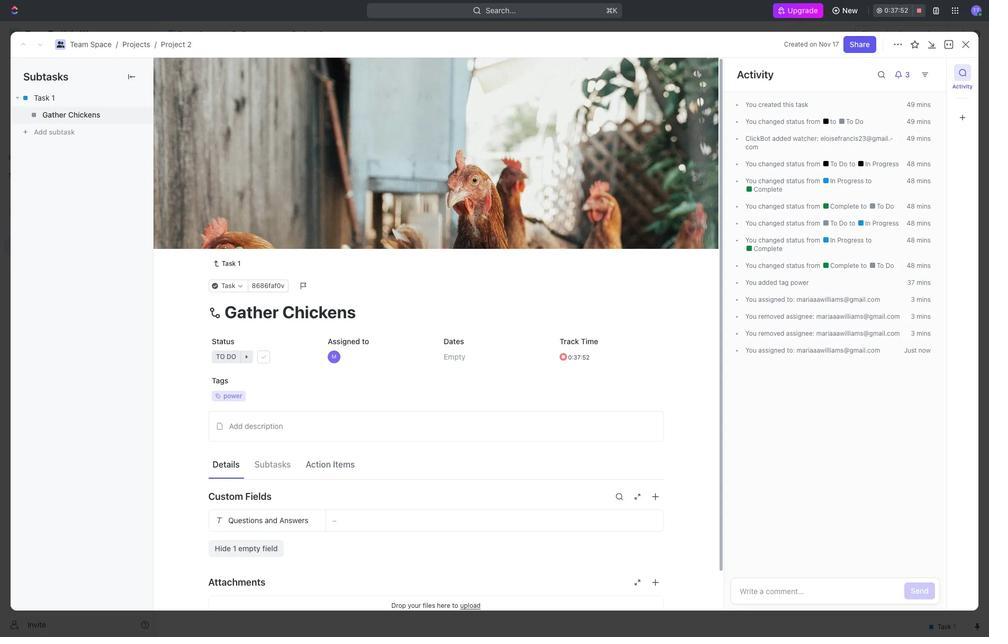 Task type: describe. For each thing, give the bounding box(es) containing it.
do inside "dropdown button"
[[226, 353, 236, 361]]

2 changed status from from the top
[[757, 160, 822, 168]]

track
[[559, 337, 579, 346]]

0:37:52 for 0:37:52 dropdown button
[[568, 353, 589, 360]]

8 you from the top
[[746, 262, 757, 270]]

1 horizontal spatial project 2 link
[[279, 28, 326, 40]]

1 you from the top
[[746, 101, 757, 109]]

tt button
[[968, 2, 985, 19]]

status
[[212, 337, 234, 346]]

3 48 mins from the top
[[907, 202, 931, 210]]

change
[[609, 231, 636, 240]]

dashboards
[[25, 109, 67, 118]]

3 you from the top
[[746, 160, 757, 168]]

description
[[245, 421, 283, 430]]

to inside 'drop your files here to upload'
[[452, 601, 458, 609]]

gather
[[42, 110, 66, 119]]

board link
[[195, 95, 218, 110]]

questions and answers
[[228, 516, 308, 525]]

details
[[213, 460, 240, 469]]

to: for just now
[[787, 346, 795, 354]]

power inside tags power
[[223, 392, 242, 400]]

tag
[[779, 279, 789, 286]]

4 changed from the top
[[758, 202, 784, 210]]

13 you from the top
[[746, 346, 757, 354]]

power inside the task sidebar content section
[[791, 279, 809, 286]]

to do inside "to do" "dropdown button"
[[216, 353, 236, 361]]

4 changed status from from the top
[[757, 202, 822, 210]]

3 changed from the top
[[758, 177, 784, 185]]

send
[[911, 586, 929, 595]]

hide 1 empty field
[[215, 544, 278, 553]]

dashboards link
[[4, 105, 154, 122]]

0:37:52 for 0:37:52 button
[[884, 6, 908, 14]]

1 removed from the top
[[758, 312, 784, 320]]

nov
[[819, 40, 831, 48]]

customize button
[[885, 95, 939, 110]]

new button
[[828, 2, 864, 19]]

calendar
[[270, 98, 302, 107]]

favorites button
[[4, 151, 41, 164]]

upgrade
[[788, 6, 818, 15]]

5 from from the top
[[806, 219, 820, 227]]

table link
[[319, 95, 340, 110]]

gather chickens link
[[11, 106, 153, 123]]

upgrade link
[[773, 3, 823, 18]]

6 48 mins from the top
[[907, 262, 931, 270]]

tree inside the sidebar navigation
[[4, 184, 154, 327]]

assignees
[[441, 124, 473, 132]]

new
[[842, 6, 858, 15]]

⌘k
[[606, 6, 618, 15]]

add inside button
[[34, 128, 47, 136]]

created
[[784, 40, 808, 48]]

track time
[[559, 337, 598, 346]]

–
[[332, 516, 336, 524]]

add subtask
[[34, 128, 75, 136]]

power button
[[208, 386, 316, 406]]

6 changed from the top
[[758, 236, 784, 244]]

1 button for 1
[[237, 183, 252, 194]]

37 mins
[[907, 279, 931, 286]]

0 horizontal spatial subtasks
[[23, 70, 68, 83]]

team for team space
[[178, 29, 196, 38]]

0 vertical spatial share
[[862, 29, 882, 38]]

team for team space / projects / project 2
[[70, 40, 88, 49]]

favorites
[[8, 154, 36, 162]]

docs link
[[4, 87, 154, 104]]

drop
[[391, 601, 406, 609]]

10 mins from the top
[[917, 279, 931, 286]]

1 vertical spatial task 1 link
[[208, 257, 245, 270]]

custom fields element
[[208, 509, 664, 557]]

9 mins from the top
[[917, 262, 931, 270]]

on
[[810, 40, 817, 48]]

change cover
[[609, 231, 657, 240]]

to do button
[[208, 347, 316, 366]]

7 changed status from from the top
[[757, 262, 822, 270]]

1 horizontal spatial add task button
[[272, 147, 317, 160]]

this
[[783, 101, 794, 109]]

1 vertical spatial share
[[850, 40, 870, 49]]

add description button
[[212, 418, 660, 435]]

automations
[[898, 29, 943, 38]]

0:37:52 button
[[556, 347, 664, 366]]

6 from from the top
[[806, 236, 820, 244]]

2 status from the top
[[786, 160, 805, 168]]

here
[[437, 601, 450, 609]]

drop your files here to upload
[[391, 601, 481, 610]]

custom fields
[[208, 491, 272, 502]]

0 horizontal spatial team space link
[[70, 40, 112, 49]]

1 changed status from from the top
[[757, 118, 822, 125]]

add down task 2
[[213, 221, 227, 230]]

gather chickens
[[42, 110, 100, 119]]

empty button
[[440, 347, 548, 366]]

add down calendar link
[[284, 149, 297, 157]]

questions
[[228, 516, 262, 525]]

1 assignee: from the top
[[786, 312, 815, 320]]

5 mins from the top
[[917, 177, 931, 185]]

1 from from the top
[[806, 118, 820, 125]]

2 from from the top
[[806, 160, 820, 168]]

11 you from the top
[[746, 312, 757, 320]]

watcher:
[[793, 135, 819, 142]]

your
[[408, 601, 421, 609]]

answers
[[279, 516, 308, 525]]

Search tasks... text field
[[857, 120, 963, 136]]

hide button
[[545, 122, 568, 135]]

7 status from the top
[[786, 262, 805, 270]]

3 48 from the top
[[907, 202, 915, 210]]

0 vertical spatial project
[[292, 29, 317, 38]]

2 assignee: from the top
[[786, 329, 815, 337]]

8 mins from the top
[[917, 236, 931, 244]]

4 you from the top
[[746, 177, 757, 185]]

home link
[[4, 51, 154, 68]]

2 vertical spatial add task button
[[209, 219, 249, 232]]

you assigned to: mariaaawilliams@gmail.com for 3 mins
[[746, 295, 880, 303]]

custom
[[208, 491, 243, 502]]

2 3 mins from the top
[[911, 312, 931, 320]]

board
[[198, 98, 218, 107]]

1 3 mins from the top
[[911, 295, 931, 303]]

5 48 mins from the top
[[907, 236, 931, 244]]

1 48 from the top
[[907, 160, 915, 168]]

13 mins from the top
[[917, 329, 931, 337]]

3 status from the top
[[786, 177, 805, 185]]

user group image
[[11, 208, 19, 214]]

list
[[238, 98, 251, 107]]

field
[[262, 544, 278, 553]]

you created this task
[[746, 101, 808, 109]]

m
[[332, 353, 336, 360]]

search...
[[486, 6, 516, 15]]

gantt
[[360, 98, 379, 107]]

1 vertical spatial task 1
[[213, 184, 235, 193]]

time
[[581, 337, 598, 346]]

0 vertical spatial added
[[772, 135, 791, 142]]

4 48 mins from the top
[[907, 219, 931, 227]]

2 removed from the top
[[758, 329, 784, 337]]

3 3 mins from the top
[[911, 329, 931, 337]]

add up customize
[[913, 68, 927, 77]]

just now
[[904, 346, 931, 354]]

task 2
[[213, 203, 236, 212]]

2 you from the top
[[746, 118, 757, 125]]

you assigned to: mariaaawilliams@gmail.com for just now
[[746, 346, 880, 354]]

add description
[[229, 421, 283, 430]]

task inside dropdown button
[[221, 282, 235, 290]]

1 vertical spatial added
[[758, 279, 777, 286]]

1 48 mins from the top
[[907, 160, 931, 168]]

0:37:52 button
[[873, 4, 926, 17]]

details button
[[208, 455, 244, 474]]



Task type: vqa. For each thing, say whether or not it's contained in the screenshot.


Task type: locate. For each thing, give the bounding box(es) containing it.
0 vertical spatial power
[[791, 279, 809, 286]]

reposition button
[[552, 228, 602, 245]]

you removed assignee: mariaaawilliams@gmail.com
[[746, 312, 900, 320], [746, 329, 900, 337]]

2 to: from the top
[[787, 346, 795, 354]]

hide for hide 1 empty field
[[215, 544, 231, 553]]

task 1 link up chickens
[[11, 89, 153, 106]]

0 horizontal spatial power
[[223, 392, 242, 400]]

5 you from the top
[[746, 202, 757, 210]]

4 status from the top
[[786, 202, 805, 210]]

add task button
[[906, 64, 951, 81], [272, 147, 317, 160], [209, 219, 249, 232]]

0 vertical spatial assignee:
[[786, 312, 815, 320]]

hide
[[550, 124, 564, 132], [215, 544, 231, 553]]

1 assigned from the top
[[758, 295, 785, 303]]

3 changed status from from the top
[[757, 177, 822, 185]]

0 vertical spatial 49 mins
[[907, 101, 931, 109]]

task sidebar navigation tab list
[[951, 64, 974, 126]]

2 49 from the top
[[907, 118, 915, 125]]

0 vertical spatial team
[[178, 29, 196, 38]]

change cover button
[[602, 228, 663, 245]]

status
[[786, 118, 805, 125], [786, 160, 805, 168], [786, 177, 805, 185], [786, 202, 805, 210], [786, 219, 805, 227], [786, 236, 805, 244], [786, 262, 805, 270]]

7 mins from the top
[[917, 219, 931, 227]]

upload button
[[460, 602, 481, 610]]

now
[[919, 346, 931, 354]]

9 you from the top
[[746, 279, 757, 286]]

1 horizontal spatial add task
[[284, 149, 312, 157]]

share down new button
[[862, 29, 882, 38]]

17
[[833, 40, 839, 48]]

8686faf0v button
[[247, 280, 288, 292]]

subtasks down the home
[[23, 70, 68, 83]]

0 vertical spatial projects
[[242, 29, 270, 38]]

0 horizontal spatial project 2 link
[[161, 40, 192, 49]]

added right clickbot
[[772, 135, 791, 142]]

add task down task 2
[[213, 221, 245, 230]]

add task for add task button to the top
[[913, 68, 945, 77]]

project
[[292, 29, 317, 38], [161, 40, 185, 49], [184, 63, 231, 80]]

0 vertical spatial user group image
[[168, 31, 175, 37]]

49
[[907, 101, 915, 109], [907, 118, 915, 125], [907, 135, 915, 142]]

3 mins from the top
[[917, 135, 931, 142]]

1 vertical spatial subtasks
[[255, 460, 291, 469]]

0 vertical spatial task 1
[[34, 93, 55, 102]]

add task up customize
[[913, 68, 945, 77]]

task 1 up task 2
[[213, 184, 235, 193]]

clickbot
[[746, 135, 771, 142]]

0:37:52 inside 0:37:52 dropdown button
[[568, 353, 589, 360]]

m button
[[324, 347, 432, 366]]

created
[[758, 101, 781, 109]]

5 changed from the top
[[758, 219, 784, 227]]

power down tags
[[223, 392, 242, 400]]

1 changed from the top
[[758, 118, 784, 125]]

0:37:52 down track time
[[568, 353, 589, 360]]

docs
[[25, 91, 43, 100]]

change cover button
[[602, 228, 663, 245]]

table
[[321, 98, 340, 107]]

1 vertical spatial projects
[[122, 40, 150, 49]]

action items button
[[301, 455, 359, 474]]

1 vertical spatial hide
[[215, 544, 231, 553]]

space for team space / projects / project 2
[[90, 40, 112, 49]]

1 horizontal spatial subtasks
[[255, 460, 291, 469]]

0 vertical spatial add task
[[913, 68, 945, 77]]

user group image
[[168, 31, 175, 37], [56, 41, 64, 48]]

1 49 mins from the top
[[907, 101, 931, 109]]

add task down calendar
[[284, 149, 312, 157]]

1 vertical spatial team
[[70, 40, 88, 49]]

space for team space
[[198, 29, 220, 38]]

0 horizontal spatial hide
[[215, 544, 231, 553]]

8686faf0v
[[252, 282, 284, 290]]

0 horizontal spatial space
[[90, 40, 112, 49]]

10 you from the top
[[746, 295, 757, 303]]

1 49 from the top
[[907, 101, 915, 109]]

user group image up the "home" link
[[56, 41, 64, 48]]

1 horizontal spatial team space link
[[165, 28, 222, 40]]

0 horizontal spatial add task
[[213, 221, 245, 230]]

1 vertical spatial assigned
[[758, 346, 785, 354]]

projects
[[242, 29, 270, 38], [122, 40, 150, 49]]

mins
[[917, 101, 931, 109], [917, 118, 931, 125], [917, 135, 931, 142], [917, 160, 931, 168], [917, 177, 931, 185], [917, 202, 931, 210], [917, 219, 931, 227], [917, 236, 931, 244], [917, 262, 931, 270], [917, 279, 931, 286], [917, 295, 931, 303], [917, 312, 931, 320], [917, 329, 931, 337]]

inbox link
[[4, 69, 154, 86]]

1 vertical spatial project 2
[[184, 63, 247, 80]]

3 49 from the top
[[907, 135, 915, 142]]

0 vertical spatial add task button
[[906, 64, 951, 81]]

11 mins from the top
[[917, 295, 931, 303]]

1 vertical spatial user group image
[[56, 41, 64, 48]]

add subtask button
[[11, 123, 153, 140]]

5 status from the top
[[786, 219, 805, 227]]

empty
[[238, 544, 260, 553]]

hide inside custom fields element
[[215, 544, 231, 553]]

0 horizontal spatial projects
[[122, 40, 150, 49]]

share right the 17
[[850, 40, 870, 49]]

6 changed status from from the top
[[757, 236, 822, 244]]

0 vertical spatial 3 mins
[[911, 295, 931, 303]]

tt
[[973, 7, 980, 13]]

1 horizontal spatial team
[[178, 29, 196, 38]]

0 vertical spatial activity
[[737, 68, 774, 80]]

1 horizontal spatial activity
[[953, 83, 973, 89]]

task 1 up dashboards
[[34, 93, 55, 102]]

1 you assigned to: mariaaawilliams@gmail.com from the top
[[746, 295, 880, 303]]

/
[[224, 29, 227, 38], [275, 29, 277, 38], [116, 40, 118, 49], [155, 40, 157, 49]]

share button down new
[[855, 25, 888, 42]]

1 vertical spatial 3 mins
[[911, 312, 931, 320]]

1 vertical spatial you assigned to: mariaaawilliams@gmail.com
[[746, 346, 880, 354]]

add left description
[[229, 421, 243, 430]]

1 horizontal spatial task 1 link
[[208, 257, 245, 270]]

0 vertical spatial 1 button
[[237, 183, 252, 194]]

0:37:52 up automations
[[884, 6, 908, 14]]

add task button down calendar link
[[272, 147, 317, 160]]

0:37:52 inside 0:37:52 button
[[884, 6, 908, 14]]

4 48 from the top
[[907, 219, 915, 227]]

1 vertical spatial add task
[[284, 149, 312, 157]]

user group image left team space
[[168, 31, 175, 37]]

0 horizontal spatial 0:37:52
[[568, 353, 589, 360]]

0 horizontal spatial add task button
[[209, 219, 249, 232]]

1 vertical spatial removed
[[758, 329, 784, 337]]

to
[[830, 118, 838, 125], [846, 118, 853, 125], [830, 160, 837, 168], [849, 160, 857, 168], [866, 177, 872, 185], [861, 202, 869, 210], [877, 202, 884, 210], [830, 219, 837, 227], [849, 219, 857, 227], [866, 236, 872, 244], [196, 250, 205, 258], [861, 262, 869, 270], [877, 262, 884, 270], [362, 337, 369, 346], [216, 353, 225, 361], [452, 601, 458, 609]]

task sidebar content section
[[722, 58, 946, 611]]

0 vertical spatial assigned
[[758, 295, 785, 303]]

upload
[[460, 602, 481, 610]]

1 vertical spatial assignee:
[[786, 329, 815, 337]]

task 1 link
[[11, 89, 153, 106], [208, 257, 245, 270]]

4 from from the top
[[806, 202, 820, 210]]

customize
[[899, 98, 936, 107]]

0 horizontal spatial team
[[70, 40, 88, 49]]

do
[[855, 118, 864, 125], [839, 160, 848, 168], [886, 202, 894, 210], [839, 219, 848, 227], [207, 250, 217, 258], [886, 262, 894, 270], [226, 353, 236, 361]]

1 horizontal spatial projects
[[242, 29, 270, 38]]

assigned to
[[328, 337, 369, 346]]

hide inside button
[[550, 124, 564, 132]]

49 mins for added watcher:
[[907, 135, 931, 142]]

37
[[907, 279, 915, 286]]

1 vertical spatial 1 button
[[238, 202, 253, 212]]

2 vertical spatial project
[[184, 63, 231, 80]]

you
[[746, 101, 757, 109], [746, 118, 757, 125], [746, 160, 757, 168], [746, 177, 757, 185], [746, 202, 757, 210], [746, 219, 757, 227], [746, 236, 757, 244], [746, 262, 757, 270], [746, 279, 757, 286], [746, 295, 757, 303], [746, 312, 757, 320], [746, 329, 757, 337], [746, 346, 757, 354]]

task 1 up task dropdown button at the left top of the page
[[222, 259, 241, 267]]

tags power
[[212, 376, 242, 400]]

eloisefrancis23@gmail.
[[821, 135, 893, 142]]

1 vertical spatial 49 mins
[[907, 118, 931, 125]]

inbox
[[25, 73, 44, 82]]

1 vertical spatial 0:37:52
[[568, 353, 589, 360]]

2 you assigned to: mariaaawilliams@gmail.com from the top
[[746, 346, 880, 354]]

task 1 link up task dropdown button at the left top of the page
[[208, 257, 245, 270]]

6 48 from the top
[[907, 262, 915, 270]]

invite
[[28, 620, 46, 629]]

1 vertical spatial power
[[223, 392, 242, 400]]

0 vertical spatial space
[[198, 29, 220, 38]]

subtasks up 'fields'
[[255, 460, 291, 469]]

7 from from the top
[[806, 262, 820, 270]]

added left tag
[[758, 279, 777, 286]]

1 vertical spatial project
[[161, 40, 185, 49]]

reposition
[[558, 231, 595, 240]]

2 vertical spatial 49
[[907, 135, 915, 142]]

tags
[[212, 376, 228, 385]]

automations button
[[893, 26, 948, 42]]

1 vertical spatial you removed assignee: mariaaawilliams@gmail.com
[[746, 329, 900, 337]]

add down dashboards
[[34, 128, 47, 136]]

12 mins from the top
[[917, 312, 931, 320]]

2 assigned from the top
[[758, 346, 785, 354]]

5 changed status from from the top
[[757, 219, 822, 227]]

0 horizontal spatial project 2
[[184, 63, 247, 80]]

to inside "dropdown button"
[[216, 353, 225, 361]]

add task
[[913, 68, 945, 77], [284, 149, 312, 157], [213, 221, 245, 230]]

subtasks inside button
[[255, 460, 291, 469]]

0 horizontal spatial activity
[[737, 68, 774, 80]]

add inside 'button'
[[229, 421, 243, 430]]

2 horizontal spatial add task button
[[906, 64, 951, 81]]

0 vertical spatial you assigned to: mariaaawilliams@gmail.com
[[746, 295, 880, 303]]

0 horizontal spatial task 1 link
[[11, 89, 153, 106]]

2 48 from the top
[[907, 177, 915, 185]]

just
[[904, 346, 917, 354]]

1 status from the top
[[786, 118, 805, 125]]

added watcher:
[[771, 135, 821, 142]]

1 horizontal spatial power
[[791, 279, 809, 286]]

0 vertical spatial project 2
[[292, 29, 324, 38]]

assigned
[[328, 337, 360, 346]]

and
[[264, 516, 277, 525]]

49 for added watcher:
[[907, 135, 915, 142]]

0 horizontal spatial projects link
[[122, 40, 150, 49]]

3 button
[[890, 66, 917, 83]]

6 mins from the top
[[917, 202, 931, 210]]

projects link
[[229, 28, 273, 40], [122, 40, 150, 49]]

1 vertical spatial 49
[[907, 118, 915, 125]]

1 horizontal spatial hide
[[550, 124, 564, 132]]

2 vertical spatial add task
[[213, 221, 245, 230]]

3 from from the top
[[806, 177, 820, 185]]

1 horizontal spatial project 2
[[292, 29, 324, 38]]

2 changed from the top
[[758, 160, 784, 168]]

1 horizontal spatial projects link
[[229, 28, 273, 40]]

tree
[[4, 184, 154, 327]]

calendar link
[[268, 95, 302, 110]]

1 you removed assignee: mariaaawilliams@gmail.com from the top
[[746, 312, 900, 320]]

action items
[[306, 460, 355, 469]]

3 inside dropdown button
[[905, 70, 910, 79]]

attachments
[[208, 577, 266, 588]]

1 vertical spatial activity
[[953, 83, 973, 89]]

1 inside custom fields element
[[233, 544, 236, 553]]

custom fields button
[[208, 484, 664, 509]]

1 horizontal spatial user group image
[[168, 31, 175, 37]]

1 vertical spatial add task button
[[272, 147, 317, 160]]

project 2
[[292, 29, 324, 38], [184, 63, 247, 80]]

project 2 link
[[279, 28, 326, 40], [161, 40, 192, 49]]

0 vertical spatial 49
[[907, 101, 915, 109]]

2 vertical spatial task 1
[[222, 259, 241, 267]]

home
[[25, 55, 46, 64]]

assigned for just now
[[758, 346, 785, 354]]

send button
[[905, 582, 935, 599]]

cover
[[637, 231, 657, 240]]

7 you from the top
[[746, 236, 757, 244]]

hide for hide
[[550, 124, 564, 132]]

0 vertical spatial task 1 link
[[11, 89, 153, 106]]

activity inside the task sidebar content section
[[737, 68, 774, 80]]

assignees button
[[428, 122, 477, 135]]

2 horizontal spatial add task
[[913, 68, 945, 77]]

49 for changed status from
[[907, 118, 915, 125]]

2 vertical spatial 3 mins
[[911, 329, 931, 337]]

1 vertical spatial to:
[[787, 346, 795, 354]]

eloisefrancis23@gmail. com
[[746, 135, 893, 151]]

6 you from the top
[[746, 219, 757, 227]]

power right tag
[[791, 279, 809, 286]]

sidebar navigation
[[0, 21, 158, 637]]

2 48 mins from the top
[[907, 177, 931, 185]]

share button right the 17
[[843, 36, 876, 53]]

Edit task name text field
[[208, 302, 664, 322]]

2 mins from the top
[[917, 118, 931, 125]]

0 vertical spatial hide
[[550, 124, 564, 132]]

1 horizontal spatial 0:37:52
[[884, 6, 908, 14]]

1 horizontal spatial space
[[198, 29, 220, 38]]

assigned for 3 mins
[[758, 295, 785, 303]]

1 to: from the top
[[787, 295, 795, 303]]

2 49 mins from the top
[[907, 118, 931, 125]]

0 vertical spatial to:
[[787, 295, 795, 303]]

task
[[796, 101, 808, 109]]

0 horizontal spatial user group image
[[56, 41, 64, 48]]

gantt link
[[358, 95, 379, 110]]

0 vertical spatial subtasks
[[23, 70, 68, 83]]

activity inside task sidebar navigation tab list
[[953, 83, 973, 89]]

5 48 from the top
[[907, 236, 915, 244]]

1 button for 2
[[238, 202, 253, 212]]

2 you removed assignee: mariaaawilliams@gmail.com from the top
[[746, 329, 900, 337]]

subtasks button
[[250, 455, 295, 474]]

1 vertical spatial space
[[90, 40, 112, 49]]

action
[[306, 460, 331, 469]]

4 mins from the top
[[917, 160, 931, 168]]

48 mins
[[907, 160, 931, 168], [907, 177, 931, 185], [907, 202, 931, 210], [907, 219, 931, 227], [907, 236, 931, 244], [907, 262, 931, 270]]

0 vertical spatial 0:37:52
[[884, 6, 908, 14]]

3 49 mins from the top
[[907, 135, 931, 142]]

1
[[52, 93, 55, 102], [231, 184, 235, 193], [247, 184, 250, 192], [248, 203, 251, 211], [238, 259, 241, 267], [233, 544, 236, 553]]

1 mins from the top
[[917, 101, 931, 109]]

add task for add task button to the bottom
[[213, 221, 245, 230]]

7 changed from the top
[[758, 262, 784, 270]]

add task button up customize
[[906, 64, 951, 81]]

add
[[913, 68, 927, 77], [34, 128, 47, 136], [284, 149, 297, 157], [213, 221, 227, 230], [229, 421, 243, 430]]

power
[[791, 279, 809, 286], [223, 392, 242, 400]]

to: for 3 mins
[[787, 295, 795, 303]]

0 vertical spatial removed
[[758, 312, 784, 320]]

subtask
[[49, 128, 75, 136]]

49 mins for changed status from
[[907, 118, 931, 125]]

0 vertical spatial you removed assignee: mariaaawilliams@gmail.com
[[746, 312, 900, 320]]

add task button down task 2
[[209, 219, 249, 232]]

2 vertical spatial 49 mins
[[907, 135, 931, 142]]

– button
[[326, 510, 663, 531]]

6 status from the top
[[786, 236, 805, 244]]

12 you from the top
[[746, 329, 757, 337]]

chickens
[[68, 110, 100, 119]]

created on nov 17
[[784, 40, 839, 48]]



